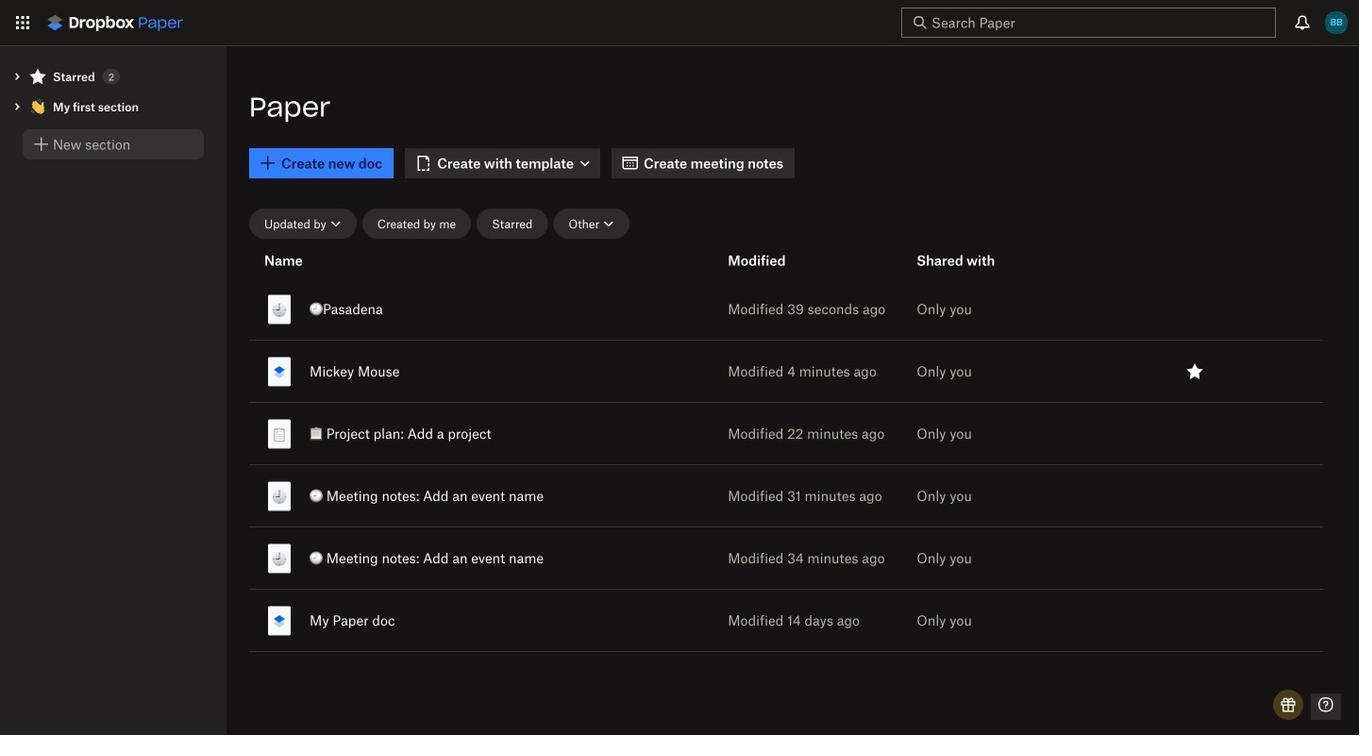 Task type: locate. For each thing, give the bounding box(es) containing it.
cell for 4th row from the bottom
[[249, 403, 619, 464]]

table
[[249, 243, 1337, 713]]

1 vertical spatial nine o'clock image
[[272, 552, 287, 567]]

1 row from the top
[[249, 275, 1323, 344]]

1 row group from the top
[[249, 243, 1305, 278]]

3 row from the top
[[249, 399, 1323, 468]]

1 nine o'clock image from the top
[[272, 303, 287, 318]]

cell
[[249, 278, 619, 340], [249, 341, 619, 402], [249, 403, 619, 464], [1091, 403, 1305, 464], [249, 465, 619, 527], [1091, 465, 1305, 527], [249, 528, 619, 589], [249, 590, 619, 651], [1091, 590, 1305, 651]]

row group
[[249, 243, 1305, 278], [249, 275, 1323, 655]]

6 row from the top
[[249, 586, 1323, 655]]

nine o'clock image for cell related to 6th row from the bottom of the page
[[272, 303, 287, 318]]

nine o'clock image
[[272, 303, 287, 318], [272, 552, 287, 567]]

2 nine o'clock image from the top
[[272, 552, 287, 567]]

2 row group from the top
[[249, 275, 1323, 655]]

0 vertical spatial nine o'clock image
[[272, 303, 287, 318]]

row
[[249, 275, 1323, 344], [249, 337, 1323, 406], [249, 399, 1323, 468], [249, 462, 1323, 531], [249, 524, 1323, 593], [249, 586, 1323, 655]]

waving hand image
[[30, 99, 45, 114]]

New section text field
[[53, 134, 193, 155]]

cell for sixth row
[[249, 590, 619, 651]]

5 row from the top
[[249, 524, 1323, 593]]

nine o'clock image for cell associated with 5th row
[[272, 552, 287, 567]]



Task type: describe. For each thing, give the bounding box(es) containing it.
4 row from the top
[[249, 462, 1323, 531]]

nine o'clock image
[[272, 489, 287, 505]]

cell for 5th row
[[249, 528, 619, 589]]

2 row from the top
[[249, 337, 1323, 406]]

Search Paper text field
[[932, 12, 1241, 33]]

clipboard image
[[272, 427, 287, 442]]

cell for 6th row from the bottom of the page
[[249, 278, 619, 340]]

cell for 3rd row from the bottom
[[249, 465, 619, 527]]

cell for second row from the top of the page
[[249, 341, 619, 402]]



Task type: vqa. For each thing, say whether or not it's contained in the screenshot.
FILES ARE ADDED TO
no



